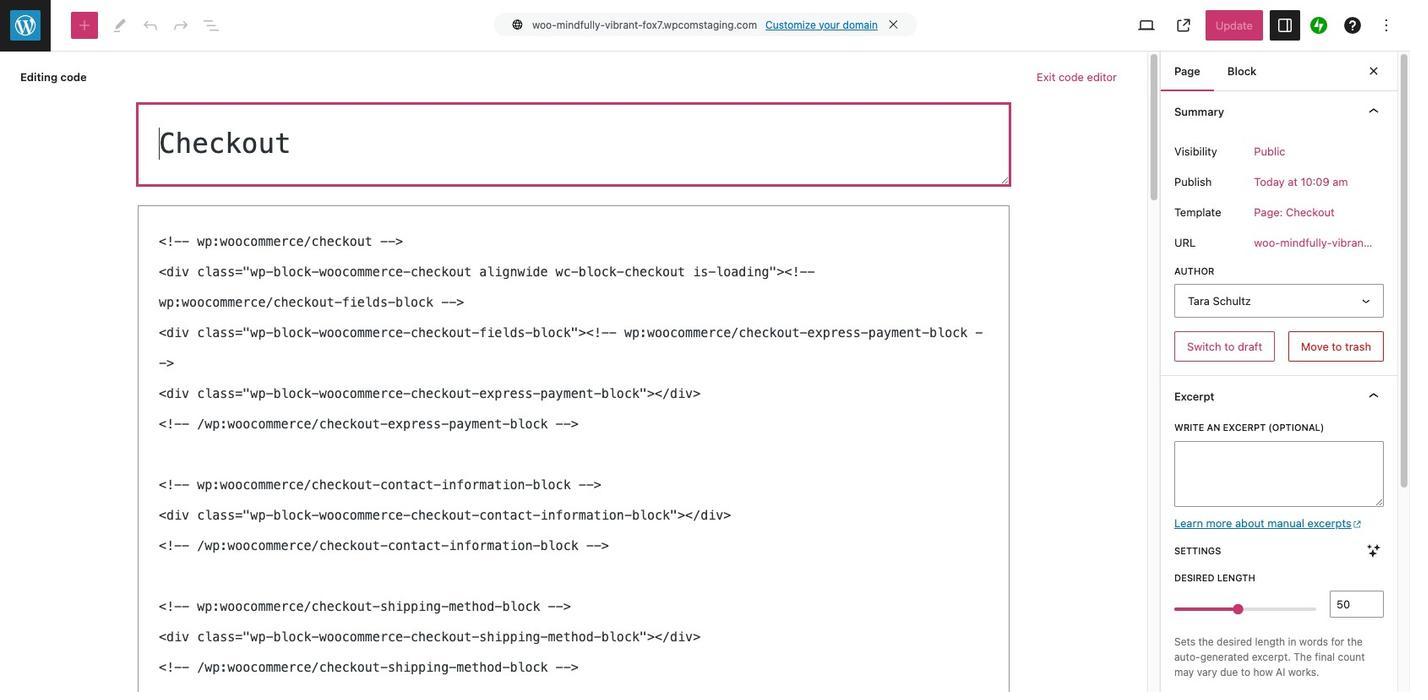 Task type: locate. For each thing, give the bounding box(es) containing it.
write
[[1175, 422, 1205, 433]]

works.
[[1289, 666, 1320, 679]]

excerpt
[[1224, 422, 1266, 433]]

1 horizontal spatial the
[[1348, 636, 1363, 649]]

to inside sets the desired length in words for the auto-generated excerpt. the final count may vary due to how ai works.
[[1241, 666, 1251, 679]]

today at 10:09 am
[[1255, 175, 1349, 188]]

to inside 'button'
[[1225, 340, 1235, 354]]

block button
[[1215, 51, 1271, 91]]

editing code
[[20, 70, 87, 84]]

an
[[1207, 422, 1221, 433]]

to inside button
[[1332, 340, 1343, 354]]

view page image
[[1174, 15, 1194, 36]]

to left trash
[[1332, 340, 1343, 354]]

to left draft
[[1225, 340, 1235, 354]]

code right editing
[[60, 70, 87, 84]]

2 horizontal spatial to
[[1332, 340, 1343, 354]]

length up excerpt.
[[1256, 636, 1286, 649]]

vary
[[1198, 666, 1218, 679]]

jetpack image
[[1311, 17, 1328, 34]]

length right desired
[[1218, 572, 1256, 583]]

sets
[[1175, 636, 1196, 649]]

final
[[1315, 651, 1336, 664]]

length
[[1218, 572, 1256, 583], [1256, 636, 1286, 649]]

code inside the exit code editor button
[[1059, 70, 1084, 84]]

advanced ai options image
[[1364, 541, 1385, 561]]

the right sets
[[1199, 636, 1214, 649]]

excerpt.
[[1252, 651, 1291, 664]]

undo image
[[140, 15, 161, 36]]

close settings image
[[1364, 61, 1385, 81]]

excerpt button
[[1161, 376, 1398, 417]]

1 horizontal spatial code
[[1059, 70, 1084, 84]]

10:09 am
[[1301, 175, 1349, 188]]

to for trash
[[1332, 340, 1343, 354]]

desired
[[1217, 636, 1253, 649]]

page:
[[1255, 205, 1283, 219]]

settings image
[[1276, 15, 1296, 36]]

public
[[1255, 145, 1286, 158]]

options image
[[1377, 15, 1397, 36]]

to right due
[[1241, 666, 1251, 679]]

learn more about manual excerpts link
[[1175, 516, 1363, 530]]

vibrant-
[[605, 18, 643, 31]]

visibility
[[1175, 144, 1218, 158]]

move
[[1302, 340, 1329, 354]]

words
[[1300, 636, 1329, 649]]

0 horizontal spatial the
[[1199, 636, 1214, 649]]

length inside sets the desired length in words for the auto-generated excerpt. the final count may vary due to how ai works.
[[1256, 636, 1286, 649]]

may
[[1175, 666, 1195, 679]]

page button
[[1161, 51, 1215, 91]]

0 horizontal spatial to
[[1225, 340, 1235, 354]]

code
[[60, 70, 87, 84], [1059, 70, 1084, 84]]

checkout
[[1286, 205, 1335, 219]]

0 horizontal spatial code
[[60, 70, 87, 84]]

due
[[1221, 666, 1239, 679]]

the up count
[[1348, 636, 1363, 649]]

1 vertical spatial length
[[1256, 636, 1286, 649]]

2 code from the left
[[1059, 70, 1084, 84]]

in
[[1289, 636, 1297, 649]]

page
[[1175, 64, 1201, 78]]

page: checkout button
[[1245, 197, 1345, 227]]

customize
[[766, 18, 816, 31]]

desired length
[[1175, 572, 1256, 583]]

1 horizontal spatial to
[[1241, 666, 1251, 679]]

code right exit
[[1059, 70, 1084, 84]]

editing
[[20, 70, 58, 84]]

manual
[[1268, 516, 1305, 530]]

the
[[1199, 636, 1214, 649], [1348, 636, 1363, 649]]

code for editing
[[60, 70, 87, 84]]

block
[[1228, 64, 1257, 78]]

to
[[1225, 340, 1235, 354], [1332, 340, 1343, 354], [1241, 666, 1251, 679]]

1 code from the left
[[60, 70, 87, 84]]

the
[[1294, 651, 1312, 664]]



Task type: describe. For each thing, give the bounding box(es) containing it.
customize your domain button
[[766, 18, 878, 31]]

learn
[[1175, 516, 1204, 530]]

domain
[[843, 18, 878, 31]]

trash
[[1346, 340, 1372, 354]]

editor
[[1087, 70, 1117, 84]]

move to trash
[[1302, 340, 1372, 354]]

(optional)
[[1269, 422, 1325, 433]]

public button
[[1245, 136, 1296, 167]]

ai
[[1276, 666, 1286, 679]]

draft
[[1238, 340, 1263, 354]]

1 the from the left
[[1199, 636, 1214, 649]]

code for exit
[[1059, 70, 1084, 84]]

page: checkout
[[1255, 205, 1335, 219]]

exit
[[1037, 70, 1056, 84]]

redo image
[[171, 15, 191, 36]]

preview image
[[1137, 15, 1157, 36]]

exit code editor button
[[1027, 62, 1128, 92]]

Start writing with text or HTML text field
[[138, 205, 1010, 692]]

learn more about manual excerpts
[[1175, 516, 1352, 530]]

0 vertical spatial length
[[1218, 572, 1256, 583]]

fox7.wpcomstaging.com
[[643, 18, 757, 31]]

to for draft
[[1225, 340, 1235, 354]]

write an excerpt (optional)
[[1175, 422, 1325, 433]]

today
[[1255, 175, 1285, 188]]

desired
[[1175, 572, 1215, 583]]

switch to draft
[[1188, 340, 1263, 354]]

author
[[1175, 265, 1215, 276]]

count
[[1338, 651, 1366, 664]]

update
[[1216, 19, 1254, 32]]

about
[[1236, 516, 1265, 530]]

Write an excerpt (optional) text field
[[1175, 441, 1385, 507]]

switch
[[1188, 340, 1222, 354]]

woo-mindfully-vibrant-fox7.wpcomstaging.com customize your domain
[[532, 18, 878, 31]]

publish
[[1175, 175, 1212, 188]]

more
[[1207, 516, 1233, 530]]

for
[[1332, 636, 1345, 649]]

settings
[[1175, 545, 1222, 556]]

summary button
[[1161, 91, 1398, 132]]

help image
[[1343, 15, 1363, 36]]

excerpts
[[1308, 516, 1352, 530]]

move to trash button
[[1289, 332, 1385, 362]]

auto-
[[1175, 651, 1201, 664]]

update button
[[1206, 10, 1264, 41]]

summary
[[1175, 105, 1225, 118]]

your
[[819, 18, 840, 31]]

2 the from the left
[[1348, 636, 1363, 649]]

woo-
[[532, 18, 557, 31]]

switch to draft button
[[1175, 332, 1276, 362]]

today at 10:09 am button
[[1245, 167, 1359, 197]]

sets the desired length in words for the auto-generated excerpt. the final count may vary due to how ai works.
[[1175, 636, 1366, 679]]

at
[[1288, 175, 1298, 188]]

template
[[1175, 205, 1222, 219]]

Add title text field
[[138, 104, 1010, 185]]

mindfully-
[[557, 18, 605, 31]]

Desired length number field
[[1330, 591, 1385, 618]]

url
[[1175, 236, 1196, 249]]

excerpt
[[1175, 390, 1215, 404]]

exit code editor
[[1037, 70, 1117, 84]]

generated
[[1201, 651, 1250, 664]]

how
[[1254, 666, 1274, 679]]



Task type: vqa. For each thing, say whether or not it's contained in the screenshot.
Immediately dropdown button
no



